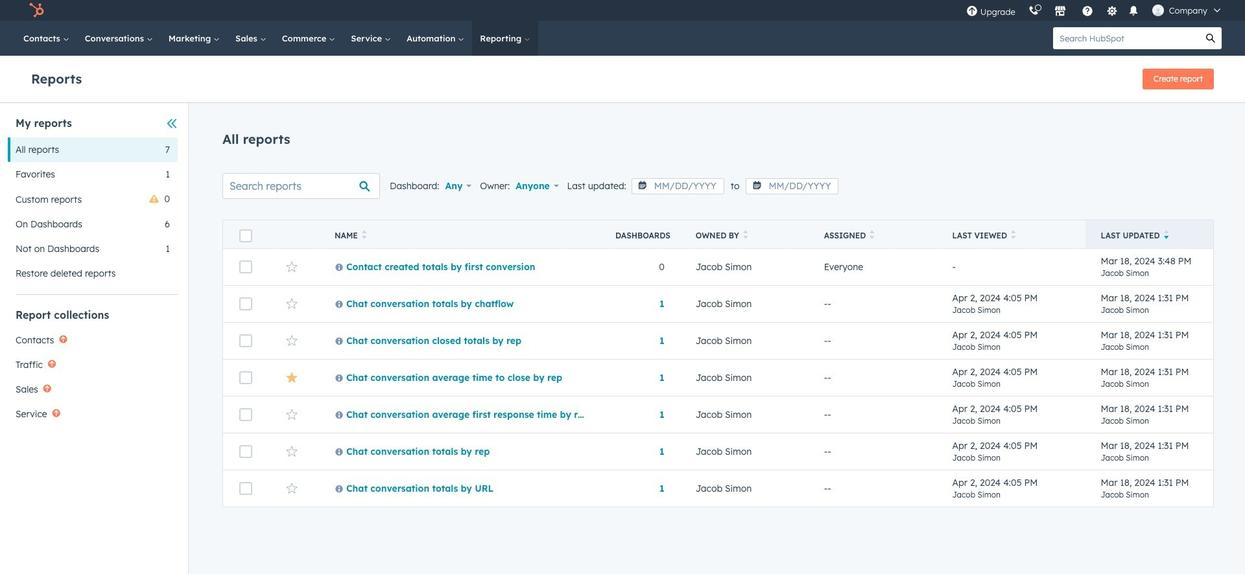 Task type: describe. For each thing, give the bounding box(es) containing it.
2 press to sort. image from the left
[[1011, 230, 1016, 239]]

jacob simon image
[[1152, 5, 1164, 16]]

MM/DD/YYYY text field
[[632, 178, 724, 194]]

3 press to sort. element from the left
[[870, 230, 875, 241]]

4 press to sort. element from the left
[[1011, 230, 1016, 241]]

Search reports search field
[[222, 173, 380, 199]]

report filters element
[[8, 116, 178, 286]]

descending sort. press to sort ascending. element
[[1164, 230, 1169, 241]]

1 press to sort. image from the left
[[362, 230, 367, 239]]

descending sort. press to sort ascending. image
[[1164, 230, 1169, 239]]

1 press to sort. element from the left
[[362, 230, 367, 241]]

marketplaces image
[[1054, 6, 1066, 18]]

2 press to sort. element from the left
[[743, 230, 748, 241]]



Task type: locate. For each thing, give the bounding box(es) containing it.
report collections element
[[8, 308, 178, 427]]

2 press to sort. image from the left
[[870, 230, 875, 239]]

menu
[[960, 0, 1230, 21]]

1 press to sort. image from the left
[[743, 230, 748, 239]]

press to sort. element
[[362, 230, 367, 241], [743, 230, 748, 241], [870, 230, 875, 241], [1011, 230, 1016, 241]]

banner
[[31, 65, 1214, 89]]

1 horizontal spatial press to sort. image
[[1011, 230, 1016, 239]]

press to sort. image for second the press to sort. element from the right
[[870, 230, 875, 239]]

1 horizontal spatial press to sort. image
[[870, 230, 875, 239]]

0 horizontal spatial press to sort. image
[[743, 230, 748, 239]]

press to sort. image
[[362, 230, 367, 239], [1011, 230, 1016, 239]]

Search HubSpot search field
[[1053, 27, 1200, 49]]

0 horizontal spatial press to sort. image
[[362, 230, 367, 239]]

press to sort. image
[[743, 230, 748, 239], [870, 230, 875, 239]]

press to sort. image for second the press to sort. element
[[743, 230, 748, 239]]

MM/DD/YYYY text field
[[746, 178, 839, 194]]



Task type: vqa. For each thing, say whether or not it's contained in the screenshot.
4th Press to sort. image from left
yes



